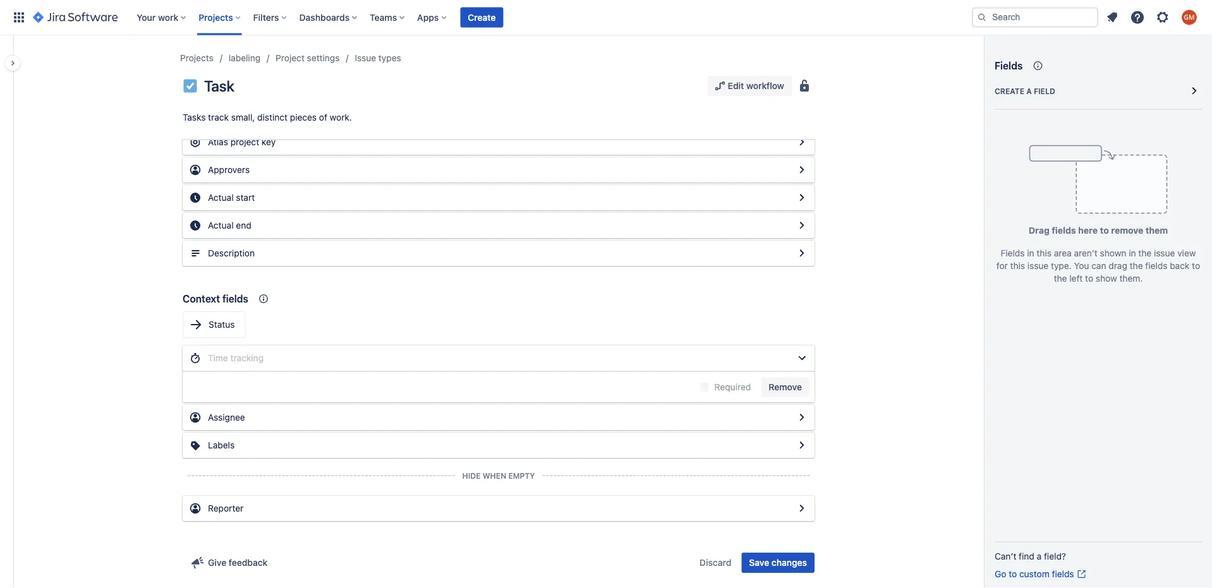 Task type: locate. For each thing, give the bounding box(es) containing it.
fields left more information about the context fields icon
[[222, 293, 248, 305]]

field?
[[1044, 551, 1066, 562]]

tasks
[[183, 112, 206, 123]]

1 vertical spatial projects
[[180, 53, 213, 63]]

drag
[[1029, 225, 1050, 236]]

teams
[[370, 12, 397, 22]]

2 vertical spatial the
[[1054, 273, 1067, 284]]

end
[[236, 220, 251, 231]]

labels button
[[183, 433, 815, 458]]

open field configuration image for labels
[[794, 438, 809, 453]]

types
[[378, 53, 401, 63]]

issue up back
[[1154, 248, 1175, 258]]

5 open field configuration image from the top
[[794, 438, 809, 453]]

create for create
[[468, 12, 496, 22]]

actual inside button
[[208, 220, 234, 231]]

small,
[[231, 112, 255, 123]]

open field configuration image for reporter
[[794, 501, 809, 516]]

task
[[204, 77, 234, 95]]

fields
[[1052, 225, 1076, 236], [1145, 261, 1167, 271], [222, 293, 248, 305], [1052, 569, 1074, 579]]

open field configuration image inside atlas project key button
[[794, 135, 809, 150]]

create for create a field
[[995, 87, 1024, 95]]

open field configuration image
[[794, 135, 809, 150], [794, 162, 809, 178], [794, 190, 809, 205], [794, 246, 809, 261], [794, 438, 809, 453], [794, 501, 809, 516]]

1 open field configuration image from the top
[[794, 135, 809, 150]]

project settings
[[276, 53, 340, 63]]

for
[[996, 261, 1008, 271]]

them
[[1146, 225, 1168, 236]]

notifications image
[[1105, 10, 1120, 25]]

1 open field configuration image from the top
[[794, 218, 809, 233]]

0 horizontal spatial a
[[1026, 87, 1032, 95]]

open field configuration image inside reporter button
[[794, 501, 809, 516]]

this left area
[[1037, 248, 1051, 258]]

open field configuration image inside actual end button
[[794, 218, 809, 233]]

discard button
[[692, 553, 739, 573]]

them.
[[1119, 273, 1143, 284]]

1 actual from the top
[[208, 192, 234, 203]]

0 vertical spatial the
[[1138, 248, 1152, 258]]

1 vertical spatial fields
[[1001, 248, 1025, 258]]

assignee button
[[183, 405, 815, 430]]

create a field
[[995, 87, 1055, 95]]

issue left 'type.'
[[1027, 261, 1049, 271]]

back
[[1170, 261, 1190, 271]]

actual end button
[[183, 213, 815, 238]]

2 open field configuration image from the top
[[794, 410, 809, 425]]

actual start
[[208, 192, 255, 203]]

1 vertical spatial create
[[995, 87, 1024, 95]]

time
[[208, 353, 228, 363]]

atlas project key
[[208, 137, 276, 147]]

actual for actual end
[[208, 220, 234, 231]]

in down drag
[[1027, 248, 1034, 258]]

projects
[[199, 12, 233, 22], [180, 53, 213, 63]]

sidebar navigation image
[[0, 51, 28, 76]]

create inside button
[[468, 12, 496, 22]]

to
[[1100, 225, 1109, 236], [1192, 261, 1200, 271], [1085, 273, 1093, 284], [1009, 569, 1017, 579]]

workflow
[[746, 81, 784, 91]]

open field configuration image inside actual start button
[[794, 190, 809, 205]]

atlas
[[208, 137, 228, 147]]

view
[[1177, 248, 1196, 258]]

create right apps popup button
[[468, 12, 496, 22]]

the down 'type.'
[[1054, 273, 1067, 284]]

open field configuration image
[[794, 218, 809, 233], [794, 410, 809, 425]]

0 horizontal spatial create
[[468, 12, 496, 22]]

1 horizontal spatial create
[[995, 87, 1024, 95]]

2 in from the left
[[1129, 248, 1136, 258]]

in
[[1027, 248, 1034, 258], [1129, 248, 1136, 258]]

fields inside fields in this area aren't shown in the issue view for this issue type. you can drag the fields back to the left to show them.
[[1001, 248, 1025, 258]]

dashboards
[[299, 12, 350, 22]]

key
[[262, 137, 276, 147]]

2 actual from the top
[[208, 220, 234, 231]]

in right shown
[[1129, 248, 1136, 258]]

1 vertical spatial open field configuration image
[[794, 410, 809, 425]]

create button
[[460, 7, 503, 27]]

issue
[[355, 53, 376, 63]]

to right left on the top of the page
[[1085, 273, 1093, 284]]

approvers
[[208, 165, 250, 175]]

give
[[208, 558, 226, 568]]

distinct
[[257, 112, 288, 123]]

your profile and settings image
[[1182, 10, 1197, 25]]

open field configuration image for description
[[794, 246, 809, 261]]

1 horizontal spatial this
[[1037, 248, 1051, 258]]

0 vertical spatial issue
[[1154, 248, 1175, 258]]

1 horizontal spatial a
[[1037, 551, 1042, 562]]

issue
[[1154, 248, 1175, 258], [1027, 261, 1049, 271]]

projects inside dropdown button
[[199, 12, 233, 22]]

save changes
[[749, 558, 807, 568]]

1 vertical spatial a
[[1037, 551, 1042, 562]]

actual inside button
[[208, 192, 234, 203]]

0 vertical spatial this
[[1037, 248, 1051, 258]]

a right find
[[1037, 551, 1042, 562]]

open field configuration image for actual end
[[794, 218, 809, 233]]

1 horizontal spatial in
[[1129, 248, 1136, 258]]

open field configuration image inside approvers button
[[794, 162, 809, 178]]

fields for fields in this area aren't shown in the issue view for this issue type. you can drag the fields back to the left to show them.
[[1001, 248, 1025, 258]]

approvers button
[[183, 157, 815, 183]]

fields up for
[[1001, 248, 1025, 258]]

0 horizontal spatial issue
[[1027, 261, 1049, 271]]

the
[[1138, 248, 1152, 258], [1130, 261, 1143, 271], [1054, 273, 1067, 284]]

1 vertical spatial issue
[[1027, 261, 1049, 271]]

drag fields here to remove them
[[1029, 225, 1168, 236]]

fields left back
[[1145, 261, 1167, 271]]

0 vertical spatial open field configuration image
[[794, 218, 809, 233]]

field
[[1034, 87, 1055, 95]]

left
[[1069, 273, 1083, 284]]

remove
[[769, 382, 802, 392]]

a
[[1026, 87, 1032, 95], [1037, 551, 1042, 562]]

status
[[209, 319, 235, 330]]

edit workflow button
[[708, 76, 792, 96]]

create
[[468, 12, 496, 22], [995, 87, 1024, 95]]

2 open field configuration image from the top
[[794, 162, 809, 178]]

can't
[[995, 551, 1016, 562]]

0 vertical spatial actual
[[208, 192, 234, 203]]

0 vertical spatial fields
[[995, 60, 1023, 72]]

custom
[[1019, 569, 1049, 579]]

fields left more information about the fields icon
[[995, 60, 1023, 72]]

the down them
[[1138, 248, 1152, 258]]

create left "field"
[[995, 87, 1024, 95]]

banner containing your work
[[0, 0, 1212, 35]]

the up them.
[[1130, 261, 1143, 271]]

projects up issue type icon
[[180, 53, 213, 63]]

3 open field configuration image from the top
[[794, 190, 809, 205]]

give feedback button
[[183, 553, 275, 573]]

0 vertical spatial a
[[1026, 87, 1032, 95]]

open field configuration image inside assignee button
[[794, 410, 809, 425]]

banner
[[0, 0, 1212, 35]]

shown
[[1100, 248, 1126, 258]]

track
[[208, 112, 229, 123]]

0 horizontal spatial in
[[1027, 248, 1034, 258]]

jira software image
[[33, 10, 118, 25], [33, 10, 118, 25]]

settings image
[[1155, 10, 1170, 25]]

projects up 'projects' link
[[199, 12, 233, 22]]

actual left end
[[208, 220, 234, 231]]

no restrictions image
[[797, 78, 812, 94]]

a left "field"
[[1026, 87, 1032, 95]]

open field configuration image inside labels button
[[794, 438, 809, 453]]

0 horizontal spatial this
[[1010, 261, 1025, 271]]

here
[[1078, 225, 1098, 236]]

open field configuration image inside description button
[[794, 246, 809, 261]]

fields inside fields in this area aren't shown in the issue view for this issue type. you can drag the fields back to the left to show them.
[[1145, 261, 1167, 271]]

1 vertical spatial this
[[1010, 261, 1025, 271]]

1 vertical spatial actual
[[208, 220, 234, 231]]

6 open field configuration image from the top
[[794, 501, 809, 516]]

0 vertical spatial create
[[468, 12, 496, 22]]

filters button
[[249, 7, 292, 27]]

0 vertical spatial projects
[[199, 12, 233, 22]]

your
[[137, 12, 156, 22]]

required
[[714, 382, 751, 392]]

4 open field configuration image from the top
[[794, 246, 809, 261]]

projects button
[[195, 7, 246, 27]]

discard
[[699, 558, 731, 568]]

actual left the start
[[208, 192, 234, 203]]

this right for
[[1010, 261, 1025, 271]]

actual for actual start
[[208, 192, 234, 203]]



Task type: describe. For each thing, give the bounding box(es) containing it.
remove button
[[761, 377, 809, 397]]

1 in from the left
[[1027, 248, 1034, 258]]

area
[[1054, 248, 1072, 258]]

assignee
[[208, 412, 245, 423]]

tasks track small, distinct pieces of work.
[[183, 112, 352, 123]]

projects for 'projects' link
[[180, 53, 213, 63]]

show
[[1096, 273, 1117, 284]]

open field configuration image for atlas project key
[[794, 135, 809, 150]]

apps
[[417, 12, 439, 22]]

help image
[[1130, 10, 1145, 25]]

description button
[[183, 241, 815, 266]]

dashboards button
[[295, 7, 362, 27]]

type.
[[1051, 261, 1072, 271]]

1 vertical spatial the
[[1130, 261, 1143, 271]]

aren't
[[1074, 248, 1098, 258]]

give feedback
[[208, 558, 268, 568]]

context
[[183, 293, 220, 305]]

to down view on the right
[[1192, 261, 1200, 271]]

appswitcher icon image
[[11, 10, 27, 25]]

open field configuration image for assignee
[[794, 410, 809, 425]]

apps button
[[413, 7, 451, 27]]

your work button
[[133, 7, 191, 27]]

hide when empty
[[462, 471, 535, 480]]

fields up area
[[1052, 225, 1076, 236]]

save changes button
[[742, 553, 815, 573]]

close field configuration image
[[794, 351, 809, 366]]

reporter button
[[183, 496, 815, 521]]

find
[[1019, 551, 1034, 562]]

projects link
[[180, 51, 213, 66]]

issue types
[[355, 53, 401, 63]]

project
[[276, 53, 305, 63]]

your work
[[137, 12, 178, 22]]

atlas project key button
[[183, 130, 815, 155]]

of
[[319, 112, 327, 123]]

when
[[483, 471, 506, 480]]

filters
[[253, 12, 279, 22]]

fields left this link will be opened in a new tab image at bottom
[[1052, 569, 1074, 579]]

settings
[[307, 53, 340, 63]]

feedback
[[229, 558, 268, 568]]

work.
[[330, 112, 352, 123]]

pieces
[[290, 112, 317, 123]]

fields for fields
[[995, 60, 1023, 72]]

open field configuration image for approvers
[[794, 162, 809, 178]]

more information about the context fields image
[[256, 291, 271, 306]]

open field configuration image for actual start
[[794, 190, 809, 205]]

more information about the fields image
[[1030, 58, 1045, 73]]

issue type icon image
[[183, 78, 198, 94]]

to right here
[[1100, 225, 1109, 236]]

project
[[230, 137, 259, 147]]

search image
[[977, 12, 987, 22]]

hide
[[462, 471, 481, 480]]

remove
[[1111, 225, 1143, 236]]

project settings link
[[276, 51, 340, 66]]

can't find a field?
[[995, 551, 1066, 562]]

labels
[[208, 440, 235, 451]]

fields in this area aren't shown in the issue view for this issue type. you can drag the fields back to the left to show them.
[[996, 248, 1200, 284]]

tracking
[[230, 353, 264, 363]]

1 horizontal spatial issue
[[1154, 248, 1175, 258]]

empty
[[508, 471, 535, 480]]

primary element
[[8, 0, 972, 35]]

description
[[208, 248, 255, 258]]

context fields
[[183, 293, 248, 305]]

labeling link
[[229, 51, 260, 66]]

projects for projects dropdown button
[[199, 12, 233, 22]]

go
[[995, 569, 1006, 579]]

save
[[749, 558, 769, 568]]

edit
[[728, 81, 744, 91]]

this link will be opened in a new tab image
[[1077, 569, 1087, 579]]

reporter
[[208, 503, 243, 514]]

teams button
[[366, 7, 410, 27]]

to right go
[[1009, 569, 1017, 579]]

edit workflow
[[728, 81, 784, 91]]

time tracking
[[208, 353, 264, 363]]

can
[[1091, 261, 1106, 271]]

start
[[236, 192, 255, 203]]

actual start button
[[183, 185, 815, 210]]

drag
[[1109, 261, 1127, 271]]

Search field
[[972, 7, 1098, 27]]

changes
[[771, 558, 807, 568]]

go to custom fields
[[995, 569, 1074, 579]]

you
[[1074, 261, 1089, 271]]

work
[[158, 12, 178, 22]]

actual end
[[208, 220, 251, 231]]



Task type: vqa. For each thing, say whether or not it's contained in the screenshot.
Atlas project status
no



